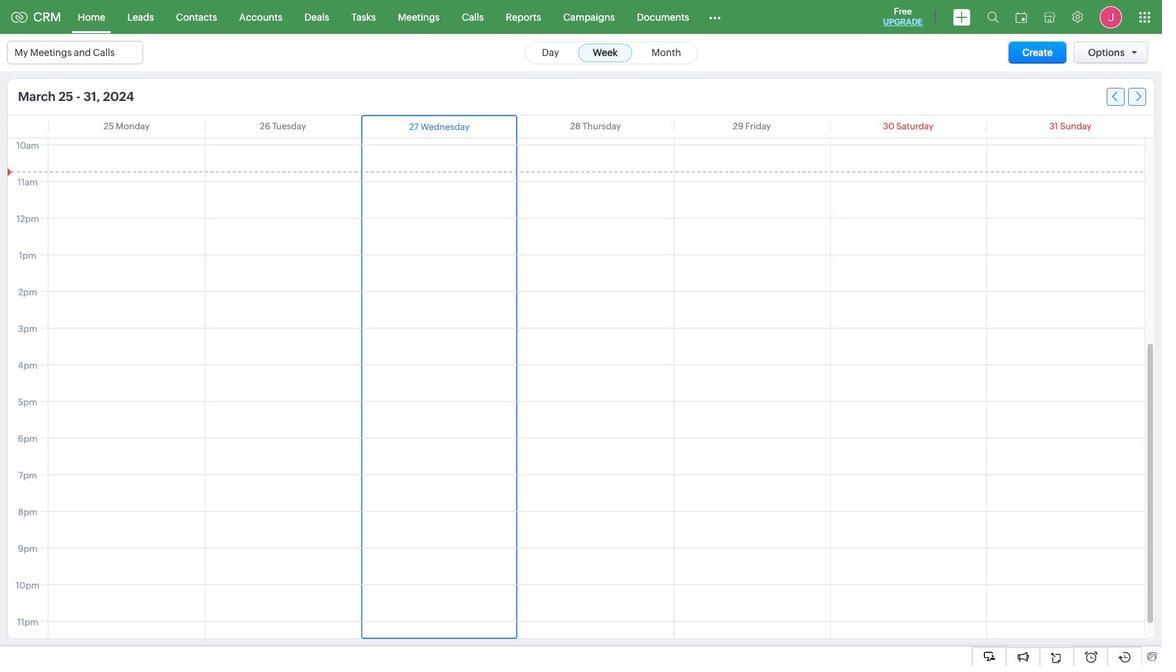 Task type: locate. For each thing, give the bounding box(es) containing it.
create menu element
[[945, 0, 979, 34]]

logo image
[[11, 11, 28, 22]]

search element
[[979, 0, 1007, 34]]

Other Modules field
[[701, 6, 730, 28]]

profile image
[[1100, 6, 1122, 28]]

calendar image
[[1016, 11, 1028, 22]]



Task type: vqa. For each thing, say whether or not it's contained in the screenshot.
the 15, inside Workshop Hiring Tara Schultz Commercial Press (Sample) Nov 15, 2023
no



Task type: describe. For each thing, give the bounding box(es) containing it.
search image
[[987, 11, 999, 23]]

profile element
[[1092, 0, 1131, 34]]

create menu image
[[953, 9, 971, 25]]



